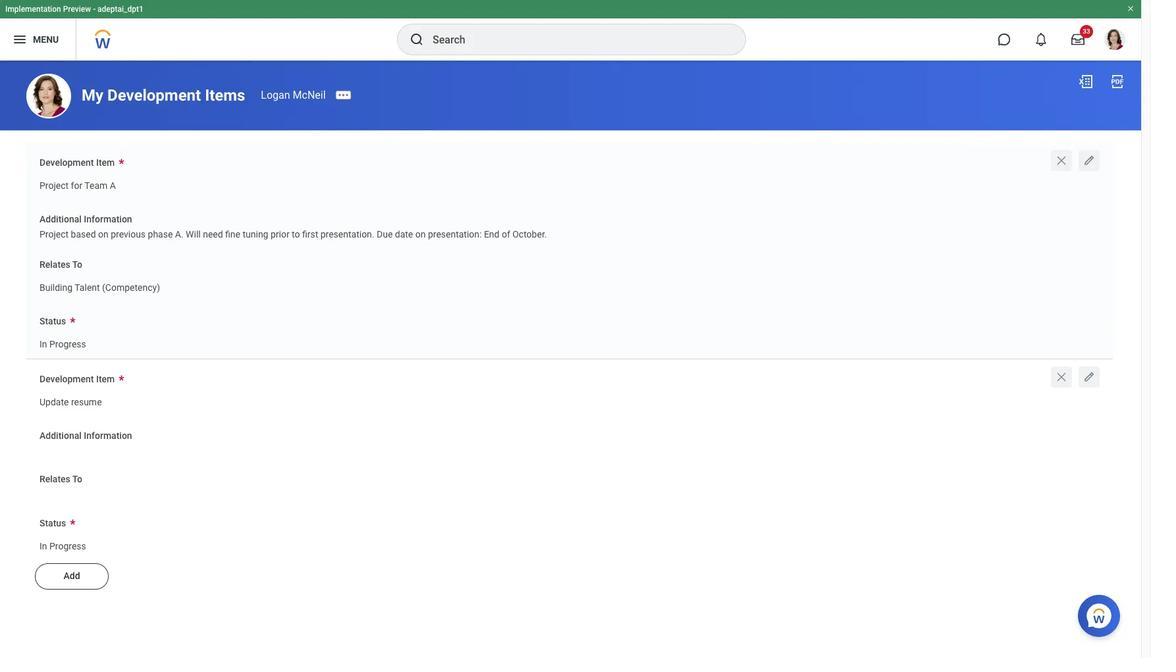 Task type: locate. For each thing, give the bounding box(es) containing it.
presentation.
[[321, 229, 375, 240]]

status
[[40, 316, 66, 327], [40, 518, 66, 529]]

add
[[64, 571, 80, 582]]

-
[[93, 5, 96, 14]]

add button
[[35, 564, 109, 590]]

x image
[[1055, 154, 1069, 167], [1055, 371, 1069, 384]]

1 vertical spatial to
[[72, 474, 82, 485]]

building talent (competency)
[[40, 282, 160, 293]]

1 vertical spatial in progress text field
[[40, 533, 86, 556]]

development item element containing update resume
[[40, 388, 102, 413]]

1 vertical spatial in
[[40, 541, 47, 552]]

1 vertical spatial item
[[96, 374, 115, 385]]

1 vertical spatial relates
[[40, 474, 70, 485]]

1 vertical spatial information
[[84, 431, 132, 442]]

will
[[186, 229, 201, 240]]

my development items
[[82, 86, 245, 104]]

1 horizontal spatial on
[[416, 229, 426, 240]]

relates up building
[[40, 260, 70, 270]]

0 vertical spatial to
[[72, 260, 82, 270]]

project inside 'additional information project based on previous phase a. will need fine tuning prior to first presentation. due date on presentation: end of october.'
[[40, 229, 69, 240]]

logan mcneil link
[[261, 89, 326, 101]]

status element
[[40, 331, 86, 355], [40, 533, 86, 557]]

2 in from the top
[[40, 541, 47, 552]]

talent
[[75, 282, 100, 293]]

additional for additional information
[[40, 431, 82, 442]]

2 information from the top
[[84, 431, 132, 442]]

1 vertical spatial status element
[[40, 533, 86, 557]]

tuning
[[243, 229, 268, 240]]

status element down building
[[40, 331, 86, 355]]

in progress text field for update
[[40, 533, 86, 556]]

a.
[[175, 229, 184, 240]]

1 vertical spatial in progress
[[40, 541, 86, 552]]

1 vertical spatial development item
[[40, 374, 115, 385]]

on right based
[[98, 229, 109, 240]]

1 edit image from the top
[[1083, 154, 1096, 167]]

progress
[[49, 339, 86, 350], [49, 541, 86, 552]]

edit image for update resume
[[1083, 371, 1096, 384]]

information up previous
[[84, 214, 132, 225]]

0 vertical spatial in progress text field
[[40, 331, 86, 354]]

0 vertical spatial item
[[96, 157, 115, 168]]

relates to
[[40, 260, 82, 270], [40, 474, 82, 485]]

1 vertical spatial development
[[40, 157, 94, 168]]

item up a
[[96, 157, 115, 168]]

0 vertical spatial edit image
[[1083, 154, 1096, 167]]

0 vertical spatial information
[[84, 214, 132, 225]]

item for project for team a
[[96, 157, 115, 168]]

1 additional from the top
[[40, 214, 82, 225]]

preview
[[63, 5, 91, 14]]

In Progress text field
[[40, 331, 86, 354], [40, 533, 86, 556]]

development right my
[[107, 86, 201, 104]]

development item element containing project for team a
[[40, 172, 116, 196]]

additional
[[40, 214, 82, 225], [40, 431, 82, 442]]

fine
[[225, 229, 240, 240]]

2 additional from the top
[[40, 431, 82, 442]]

0 vertical spatial progress
[[49, 339, 86, 350]]

Building Talent (Competency) text field
[[40, 275, 160, 297]]

logan
[[261, 89, 290, 101]]

development item up project for team a text box
[[40, 157, 115, 168]]

0 vertical spatial in progress
[[40, 339, 86, 350]]

information inside 'additional information project based on previous phase a. will need fine tuning prior to first presentation. due date on presentation: end of october.'
[[84, 214, 132, 225]]

development up project for team a text box
[[40, 157, 94, 168]]

additional information
[[40, 431, 132, 442]]

2 progress from the top
[[49, 541, 86, 552]]

1 x image from the top
[[1055, 154, 1069, 167]]

2 edit image from the top
[[1083, 371, 1096, 384]]

additional information project based on previous phase a. will need fine tuning prior to first presentation. due date on presentation: end of october.
[[40, 214, 547, 240]]

project
[[40, 180, 69, 191], [40, 229, 69, 240]]

1 vertical spatial status
[[40, 518, 66, 529]]

implementation
[[5, 5, 61, 14]]

1 in progress text field from the top
[[40, 331, 86, 354]]

in progress text field up add
[[40, 533, 86, 556]]

2 x image from the top
[[1055, 371, 1069, 384]]

in progress up the update resume text field
[[40, 339, 86, 350]]

relates to down additional information
[[40, 474, 82, 485]]

items
[[205, 86, 245, 104]]

progress up add
[[49, 541, 86, 552]]

0 vertical spatial x image
[[1055, 154, 1069, 167]]

1 development item from the top
[[40, 157, 115, 168]]

1 in progress from the top
[[40, 339, 86, 350]]

0 vertical spatial development item
[[40, 157, 115, 168]]

0 vertical spatial relates
[[40, 260, 70, 270]]

on right date
[[416, 229, 426, 240]]

in progress
[[40, 339, 86, 350], [40, 541, 86, 552]]

based
[[71, 229, 96, 240]]

2 development item from the top
[[40, 374, 115, 385]]

33
[[1083, 28, 1091, 35]]

1 vertical spatial progress
[[49, 541, 86, 552]]

2 project from the top
[[40, 229, 69, 240]]

relates to element
[[40, 274, 160, 298]]

status down building
[[40, 316, 66, 327]]

relates
[[40, 260, 70, 270], [40, 474, 70, 485]]

1 status from the top
[[40, 316, 66, 327]]

development
[[107, 86, 201, 104], [40, 157, 94, 168], [40, 374, 94, 385]]

justify image
[[12, 32, 28, 47]]

1 vertical spatial edit image
[[1083, 371, 1096, 384]]

status up add
[[40, 518, 66, 529]]

0 vertical spatial in
[[40, 339, 47, 350]]

2 in progress from the top
[[40, 541, 86, 552]]

menu
[[33, 34, 59, 45]]

x image for update resume
[[1055, 371, 1069, 384]]

item up resume
[[96, 374, 115, 385]]

information
[[84, 214, 132, 225], [84, 431, 132, 442]]

2 relates from the top
[[40, 474, 70, 485]]

in progress text field for project
[[40, 331, 86, 354]]

1 vertical spatial x image
[[1055, 371, 1069, 384]]

menu button
[[0, 18, 76, 61]]

2 in progress text field from the top
[[40, 533, 86, 556]]

0 vertical spatial project
[[40, 180, 69, 191]]

relates to up building
[[40, 260, 82, 270]]

development item up the update resume text field
[[40, 374, 115, 385]]

0 vertical spatial status element
[[40, 331, 86, 355]]

project left for
[[40, 180, 69, 191]]

1 progress from the top
[[49, 339, 86, 350]]

status element for project
[[40, 331, 86, 355]]

due
[[377, 229, 393, 240]]

1 in from the top
[[40, 339, 47, 350]]

1 status element from the top
[[40, 331, 86, 355]]

progress up the update resume text field
[[49, 339, 86, 350]]

information down resume
[[84, 431, 132, 442]]

1 item from the top
[[96, 157, 115, 168]]

2 status from the top
[[40, 518, 66, 529]]

information for additional information
[[84, 431, 132, 442]]

development up the update resume text field
[[40, 374, 94, 385]]

to
[[292, 229, 300, 240]]

item
[[96, 157, 115, 168], [96, 374, 115, 385]]

project left based
[[40, 229, 69, 240]]

in up add button
[[40, 541, 47, 552]]

status element up add
[[40, 533, 86, 557]]

edit image
[[1083, 154, 1096, 167], [1083, 371, 1096, 384]]

0 horizontal spatial on
[[98, 229, 109, 240]]

in
[[40, 339, 47, 350], [40, 541, 47, 552]]

additional down update
[[40, 431, 82, 442]]

information for additional information project based on previous phase a. will need fine tuning prior to first presentation. due date on presentation: end of october.
[[84, 214, 132, 225]]

end
[[484, 229, 500, 240]]

in progress for project
[[40, 339, 86, 350]]

project for team a
[[40, 180, 116, 191]]

team
[[85, 180, 108, 191]]

view printable version (pdf) image
[[1110, 74, 1126, 90]]

1 vertical spatial development item element
[[40, 388, 102, 413]]

october.
[[513, 229, 547, 240]]

additional inside 'additional information project based on previous phase a. will need fine tuning prior to first presentation. due date on presentation: end of october.'
[[40, 214, 82, 225]]

1 project from the top
[[40, 180, 69, 191]]

relates down additional information
[[40, 474, 70, 485]]

development item
[[40, 157, 115, 168], [40, 374, 115, 385]]

development item for resume
[[40, 374, 115, 385]]

development item element
[[40, 172, 116, 196], [40, 388, 102, 413]]

1 vertical spatial project
[[40, 229, 69, 240]]

close environment banner image
[[1127, 5, 1135, 13]]

0 vertical spatial development item element
[[40, 172, 116, 196]]

to
[[72, 260, 82, 270], [72, 474, 82, 485]]

edit image for project for team a
[[1083, 154, 1096, 167]]

additional up based
[[40, 214, 82, 225]]

0 vertical spatial relates to
[[40, 260, 82, 270]]

2 vertical spatial development
[[40, 374, 94, 385]]

2 item from the top
[[96, 374, 115, 385]]

0 vertical spatial status
[[40, 316, 66, 327]]

on
[[98, 229, 109, 240], [416, 229, 426, 240]]

2 development item element from the top
[[40, 388, 102, 413]]

in down building
[[40, 339, 47, 350]]

first
[[302, 229, 318, 240]]

to up talent
[[72, 260, 82, 270]]

in progress up add
[[40, 541, 86, 552]]

my
[[82, 86, 103, 104]]

2 status element from the top
[[40, 533, 86, 557]]

in progress text field down building
[[40, 331, 86, 354]]

1 information from the top
[[84, 214, 132, 225]]

export to excel image
[[1078, 74, 1094, 90]]

1 vertical spatial relates to
[[40, 474, 82, 485]]

1 vertical spatial additional
[[40, 431, 82, 442]]

1 development item element from the top
[[40, 172, 116, 196]]

0 vertical spatial additional
[[40, 214, 82, 225]]

to down additional information
[[72, 474, 82, 485]]



Task type: vqa. For each thing, say whether or not it's contained in the screenshot.
Are within Travel Group
no



Task type: describe. For each thing, give the bounding box(es) containing it.
need
[[203, 229, 223, 240]]

for
[[71, 180, 82, 191]]

in for update
[[40, 541, 47, 552]]

in for project
[[40, 339, 47, 350]]

1 relates to from the top
[[40, 260, 82, 270]]

progress for update
[[49, 541, 86, 552]]

status for update resume
[[40, 518, 66, 529]]

2 on from the left
[[416, 229, 426, 240]]

a
[[110, 180, 116, 191]]

phase
[[148, 229, 173, 240]]

Project for Team A text field
[[40, 172, 116, 195]]

status element for update
[[40, 533, 86, 557]]

Search Workday  search field
[[433, 25, 719, 54]]

1 to from the top
[[72, 260, 82, 270]]

building
[[40, 282, 73, 293]]

development item for for
[[40, 157, 115, 168]]

employee's photo (logan mcneil) image
[[26, 74, 71, 119]]

notifications large image
[[1035, 33, 1048, 46]]

logan mcneil
[[261, 89, 326, 101]]

additional for additional information project based on previous phase a. will need fine tuning prior to first presentation. due date on presentation: end of october.
[[40, 214, 82, 225]]

development for update resume
[[40, 374, 94, 385]]

update resume
[[40, 397, 102, 408]]

previous
[[111, 229, 146, 240]]

presentation:
[[428, 229, 482, 240]]

resume
[[71, 397, 102, 408]]

menu banner
[[0, 0, 1142, 61]]

inbox large image
[[1072, 33, 1085, 46]]

progress for project
[[49, 339, 86, 350]]

2 relates to from the top
[[40, 474, 82, 485]]

project inside text box
[[40, 180, 69, 191]]

my development items main content
[[0, 61, 1142, 609]]

in progress for update
[[40, 541, 86, 552]]

Update resume text field
[[40, 389, 102, 412]]

date
[[395, 229, 413, 240]]

2 to from the top
[[72, 474, 82, 485]]

x image for project for team a
[[1055, 154, 1069, 167]]

search image
[[409, 32, 425, 47]]

33 button
[[1064, 25, 1094, 54]]

implementation preview -   adeptai_dpt1
[[5, 5, 144, 14]]

adeptai_dpt1
[[98, 5, 144, 14]]

development item element for update's in progress text box
[[40, 388, 102, 413]]

of
[[502, 229, 510, 240]]

1 relates from the top
[[40, 260, 70, 270]]

development for project for team a
[[40, 157, 94, 168]]

1 on from the left
[[98, 229, 109, 240]]

(competency)
[[102, 282, 160, 293]]

0 vertical spatial development
[[107, 86, 201, 104]]

mcneil
[[293, 89, 326, 101]]

profile logan mcneil image
[[1105, 29, 1126, 53]]

status for project for team a
[[40, 316, 66, 327]]

development item element for in progress text box for project
[[40, 172, 116, 196]]

item for update resume
[[96, 374, 115, 385]]

prior
[[271, 229, 290, 240]]

update
[[40, 397, 69, 408]]



